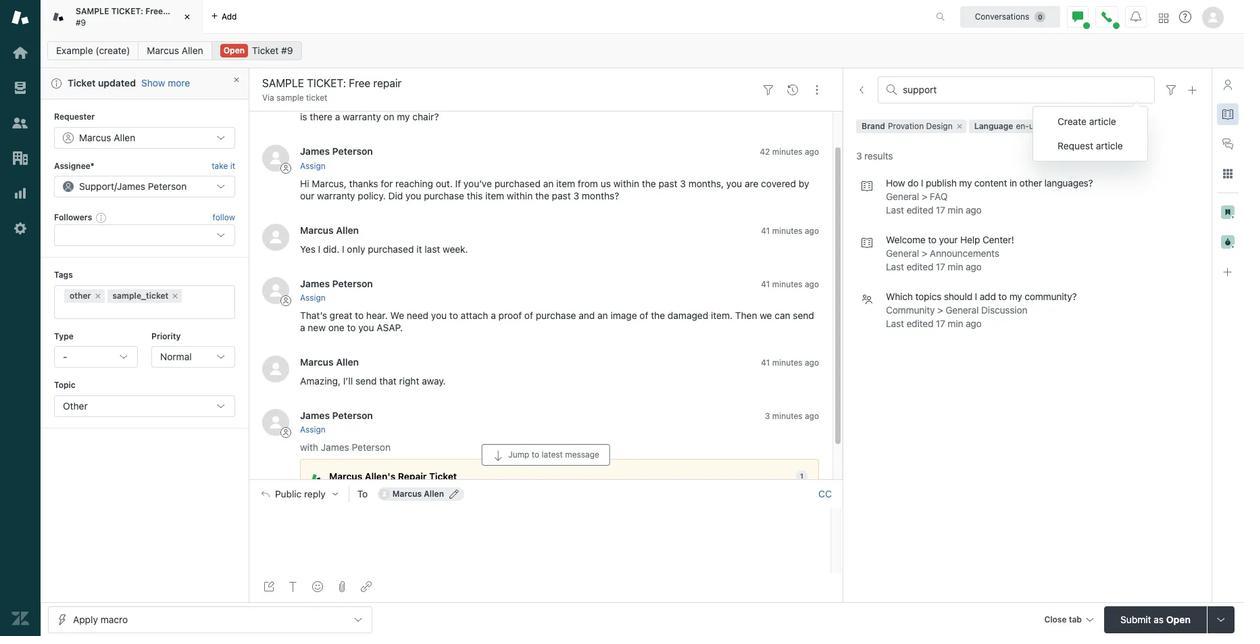 Task type: describe. For each thing, give the bounding box(es) containing it.
zendesk products image
[[1159, 13, 1169, 23]]

ticket actions image
[[812, 84, 823, 95]]

3 41 from the top
[[761, 358, 770, 368]]

by
[[799, 178, 810, 189]]

brand provation design
[[862, 121, 953, 131]]

in inside g'day. my cat shredded my brand new armchair today. the leather now has holes in it. do you offer a repair service or is there a warranty on my chair?
[[656, 99, 664, 110]]

leather
[[559, 99, 589, 110]]

1 vertical spatial the
[[535, 190, 550, 201]]

41 for attach
[[761, 279, 770, 289]]

your
[[939, 234, 958, 246]]

close
[[1045, 614, 1067, 624]]

public reply button
[[249, 480, 349, 509]]

a left proof
[[491, 310, 496, 321]]

edited inside the ‭welcome to your help center!‬ ‭general‬ > ‭announcements‬ last edited 17 min ago
[[907, 261, 934, 273]]

service
[[769, 99, 801, 110]]

41 minutes ago text field
[[761, 279, 819, 289]]

conversations
[[975, 11, 1030, 21]]

requester
[[54, 112, 95, 122]]

cat
[[345, 99, 359, 110]]

customers image
[[11, 114, 29, 132]]

out.
[[436, 178, 453, 189]]

ticket for ticket updated show more
[[68, 77, 96, 89]]

allen inside secondary element
[[182, 45, 203, 56]]

marcus inside requester element
[[79, 132, 111, 143]]

last
[[425, 243, 440, 255]]

my up chair? on the left top
[[405, 99, 418, 110]]

1 horizontal spatial within
[[614, 178, 640, 189]]

brand
[[862, 121, 886, 131]]

ticket for ticket #9
[[252, 45, 279, 56]]

1 minutes from the top
[[773, 147, 803, 157]]

public
[[275, 489, 302, 500]]

#9 inside 'sample ticket: free repair #9'
[[76, 17, 86, 27]]

1 vertical spatial send
[[356, 375, 377, 387]]

away.
[[422, 375, 446, 387]]

language en-us
[[975, 121, 1039, 131]]

you down reaching
[[406, 190, 421, 201]]

you've
[[464, 178, 492, 189]]

do
[[677, 99, 689, 110]]

there
[[310, 111, 333, 123]]

main element
[[0, 0, 41, 636]]

jump to latest message button
[[481, 444, 610, 466]]

topics
[[916, 291, 942, 302]]

a down that's
[[300, 322, 305, 333]]

are
[[745, 178, 759, 189]]

1 horizontal spatial item
[[556, 178, 575, 189]]

james for third assign button from the top of the conversationlabel 'log'
[[300, 410, 330, 421]]

i inside ‭which topics should i add to my community?‬ community > general discussion last edited 17 min ago
[[975, 291, 978, 302]]

17 for should
[[936, 318, 946, 329]]

message
[[565, 450, 600, 460]]

to right one
[[347, 322, 356, 333]]

41 for week.
[[761, 226, 770, 236]]

offer
[[710, 99, 731, 110]]

tab
[[1069, 614, 1082, 624]]

article for create article
[[1090, 116, 1117, 127]]

organizations image
[[11, 149, 29, 167]]

hi marcus, thanks for reaching out. if you've purchased an item from us within the past 3 months, you are covered by our warranty policy. did you purchase this item within the past 3 months?
[[300, 178, 812, 201]]

we
[[390, 310, 404, 321]]

my right on
[[397, 111, 410, 123]]

‭faq‬
[[930, 191, 948, 202]]

button displays agent's chat status as online. image
[[1073, 11, 1084, 22]]

marcus up "to"
[[329, 471, 363, 482]]

en-
[[1016, 121, 1030, 131]]

marcus allen down repair
[[393, 489, 444, 499]]

help
[[961, 234, 981, 246]]

time tracking image
[[1222, 235, 1235, 249]]

latest
[[542, 450, 563, 460]]

example (create)
[[56, 45, 130, 56]]

allen up only
[[336, 224, 359, 236]]

my
[[329, 99, 343, 110]]

alert containing ticket updated
[[41, 68, 249, 100]]

take
[[212, 161, 228, 171]]

get help image
[[1180, 11, 1192, 23]]

(create)
[[96, 45, 130, 56]]

warranty inside g'day. my cat shredded my brand new armchair today. the leather now has holes in it. do you offer a repair service or is there a warranty on my chair?
[[343, 111, 381, 123]]

avatar image for assign button associated with hi
[[262, 145, 289, 172]]

3 assign from the top
[[300, 425, 326, 435]]

to inside the ‭welcome to your help center!‬ ‭general‬ > ‭announcements‬ last edited 17 min ago
[[928, 234, 937, 246]]

3 assign button from the top
[[300, 424, 326, 436]]

armchair
[[470, 99, 508, 110]]

close image
[[181, 10, 194, 24]]

1 horizontal spatial open
[[1167, 614, 1191, 625]]

min for publish
[[948, 204, 964, 216]]

events image
[[788, 84, 798, 95]]

in inside ‭how do i publish my content in other languages?‬ ‭general‬ > ‭faq‬ last edited 17 min ago
[[1010, 177, 1017, 189]]

or
[[803, 99, 812, 110]]

‭general‬ inside ‭how do i publish my content in other languages?‬ ‭general‬ > ‭faq‬ last edited 17 min ago
[[886, 191, 920, 202]]

with
[[300, 442, 318, 453]]

marcus allen inside secondary element
[[147, 45, 203, 56]]

normal
[[160, 351, 192, 363]]

jump
[[509, 450, 530, 460]]

add attachment image
[[337, 581, 347, 592]]

‭which topics should i add to my community?‬ community > general discussion last edited 17 min ago
[[886, 291, 1077, 329]]

> inside the ‭welcome to your help center!‬ ‭general‬ > ‭announcements‬ last edited 17 min ago
[[922, 248, 928, 259]]

our
[[300, 190, 315, 201]]

clear filters
[[1058, 120, 1108, 131]]

followers
[[54, 212, 92, 222]]

a down the my
[[335, 111, 340, 123]]

james for assign button associated with that's
[[300, 278, 330, 289]]

‭welcome
[[886, 234, 926, 246]]

covered
[[761, 178, 796, 189]]

reporting image
[[11, 185, 29, 202]]

and
[[579, 310, 595, 321]]

3 minutes ago
[[765, 411, 819, 421]]

0 horizontal spatial within
[[507, 190, 533, 201]]

last for ‭how do i publish my content in other languages?‬ ‭general‬ > ‭faq‬ last edited 17 min ago
[[886, 204, 904, 216]]

add inside ‭which topics should i add to my community?‬ community > general discussion last edited 17 min ago
[[980, 291, 996, 302]]

results
[[865, 150, 893, 162]]

1 horizontal spatial us
[[1030, 121, 1039, 131]]

ago inside the ‭welcome to your help center!‬ ‭general‬ > ‭announcements‬ last edited 17 min ago
[[966, 261, 982, 273]]

yes i did. i only purchased it last week.
[[300, 243, 468, 255]]

17 for i
[[936, 204, 946, 216]]

1 vertical spatial item
[[485, 190, 504, 201]]

chair?
[[413, 111, 439, 123]]

my inside ‭which topics should i add to my community?‬ community > general discussion last edited 17 min ago
[[1010, 291, 1023, 302]]

new inside g'day. my cat shredded my brand new armchair today. the leather now has holes in it. do you offer a repair service or is there a warranty on my chair?
[[449, 99, 467, 110]]

avatar image for assign button associated with that's
[[262, 277, 289, 304]]

james right with
[[321, 442, 349, 453]]

hide composer image
[[541, 474, 551, 485]]

ticket:
[[111, 6, 143, 16]]

only
[[347, 243, 365, 255]]

0 vertical spatial the
[[642, 178, 656, 189]]

ago inside ‭which topics should i add to my community?‬ community > general discussion last edited 17 min ago
[[966, 318, 982, 329]]

knowledge image
[[1223, 109, 1234, 120]]

asap.
[[377, 322, 403, 333]]

new inside that's great to hear. we need you to attach a proof of purchase and an image of the damaged item. then we can send a new one to you asap.
[[308, 322, 326, 333]]

1 vertical spatial past
[[552, 190, 571, 201]]

support
[[79, 181, 114, 192]]

3 minutes ago text field
[[765, 411, 819, 421]]

1 of from the left
[[525, 310, 533, 321]]

i right did.
[[342, 243, 345, 255]]

Subject field
[[260, 75, 754, 91]]

topic
[[54, 380, 76, 390]]

request
[[1058, 140, 1094, 151]]

language
[[975, 121, 1014, 131]]

ticket inside conversationlabel 'log'
[[429, 471, 457, 482]]

via
[[262, 93, 274, 103]]

you right need
[[431, 310, 447, 321]]

publish
[[926, 177, 957, 189]]

marcus allen inside requester element
[[79, 132, 135, 143]]

content
[[975, 177, 1008, 189]]

draft mode image
[[264, 581, 274, 592]]

need
[[407, 310, 429, 321]]

languages?‬
[[1045, 177, 1094, 189]]

reaching
[[396, 178, 433, 189]]

open inside secondary element
[[224, 45, 245, 55]]

center!‬
[[983, 234, 1015, 246]]

james for assign button associated with hi
[[300, 146, 330, 157]]

tabs tab list
[[41, 0, 922, 34]]

it inside button
[[230, 161, 235, 171]]

the
[[540, 99, 556, 110]]

you down hear.
[[358, 322, 374, 333]]

purchase inside that's great to hear. we need you to attach a proof of purchase and an image of the damaged item. then we can send a new one to you asap.
[[536, 310, 576, 321]]

1
[[800, 472, 804, 480]]

warranty inside hi marcus, thanks for reaching out. if you've purchased an item from us within the past 3 months, you are covered by our warranty policy. did you purchase this item within the past 3 months?
[[317, 190, 355, 201]]

marcus up amazing, on the left bottom of page
[[300, 356, 334, 368]]

-
[[63, 351, 67, 363]]

clear filters link
[[1055, 120, 1110, 133]]

updated
[[98, 77, 136, 89]]

assign button for hi
[[300, 160, 326, 172]]

an inside hi marcus, thanks for reaching out. if you've purchased an item from us within the past 3 months, you are covered by our warranty policy. did you purchase this item within the past 3 months?
[[543, 178, 554, 189]]

2 avatar image from the top
[[262, 224, 289, 251]]

filters
[[1083, 120, 1108, 131]]

did
[[388, 190, 403, 201]]

back image
[[857, 85, 867, 95]]

sample ticket: free repair #9
[[76, 6, 189, 27]]

article for request article
[[1096, 140, 1123, 151]]

1 vertical spatial other
[[70, 291, 91, 301]]

0 vertical spatial past
[[659, 178, 678, 189]]

‭welcome to your help center!‬ ‭general‬ > ‭announcements‬ last edited 17 min ago
[[886, 234, 1015, 273]]

ticket #9
[[252, 45, 293, 56]]

the inside that's great to hear. we need you to attach a proof of purchase and an image of the damaged item. then we can send a new one to you asap.
[[651, 310, 665, 321]]

yes
[[300, 243, 316, 255]]

to inside 'jump to latest message' button
[[532, 450, 540, 460]]

format text image
[[288, 581, 299, 592]]

you left are
[[727, 178, 742, 189]]

proof
[[499, 310, 522, 321]]

g'day.
[[300, 99, 327, 110]]

marcus.allen@example.com image
[[379, 489, 390, 500]]

hi
[[300, 178, 309, 189]]

ticket updated show more
[[68, 77, 190, 89]]

request article
[[1058, 140, 1123, 151]]

17 inside the ‭welcome to your help center!‬ ‭general‬ > ‭announcements‬ last edited 17 min ago
[[936, 261, 946, 273]]

allen up i'll
[[336, 356, 359, 368]]

views image
[[11, 79, 29, 97]]

a right 'offer' at the right of page
[[734, 99, 739, 110]]

peterson for assign button associated with that's
[[332, 278, 373, 289]]

41 minutes ago for week.
[[761, 226, 819, 236]]

for
[[381, 178, 393, 189]]

followers element
[[54, 225, 235, 246]]

peterson up the "allen's"
[[352, 442, 391, 453]]

bookmarks image
[[1222, 206, 1235, 219]]

as
[[1154, 614, 1164, 625]]

get started image
[[11, 44, 29, 62]]



Task type: vqa. For each thing, say whether or not it's contained in the screenshot.
Launch Help Center
no



Task type: locate. For each thing, give the bounding box(es) containing it.
3 james peterson link from the top
[[300, 410, 373, 421]]

41 minutes ago text field for yes i did. i only purchased it last week.
[[761, 226, 819, 236]]

allen left edit user icon
[[424, 489, 444, 499]]

0 vertical spatial open
[[224, 45, 245, 55]]

via sample ticket
[[262, 93, 328, 103]]

i'll
[[343, 375, 353, 387]]

james peterson link for marcus,
[[300, 146, 373, 157]]

warranty down marcus, in the top of the page
[[317, 190, 355, 201]]

minutes for yes i did. i only purchased it last week.
[[773, 226, 803, 236]]

ticket up edit user icon
[[429, 471, 457, 482]]

has
[[612, 99, 628, 110]]

create article menu item
[[1034, 110, 1148, 134]]

notifications image
[[1131, 11, 1142, 22]]

1 vertical spatial purchased
[[368, 243, 414, 255]]

avatar image
[[262, 145, 289, 172], [262, 224, 289, 251], [262, 277, 289, 304], [262, 356, 289, 383], [262, 409, 289, 436]]

41 minutes ago up 'can'
[[761, 279, 819, 289]]

peterson for assign button associated with hi
[[332, 146, 373, 157]]

2 41 from the top
[[761, 279, 770, 289]]

1 17 from the top
[[936, 204, 946, 216]]

ticket inside secondary element
[[252, 45, 279, 56]]

send
[[793, 310, 815, 321], [356, 375, 377, 387]]

of right image
[[640, 310, 649, 321]]

cc
[[819, 488, 832, 500]]

zendesk image
[[11, 610, 29, 627]]

3 avatar image from the top
[[262, 277, 289, 304]]

james
[[300, 146, 330, 157], [117, 181, 145, 192], [300, 278, 330, 289], [300, 410, 330, 421], [321, 442, 349, 453]]

on
[[384, 111, 395, 123]]

0 vertical spatial marcus allen link
[[138, 41, 212, 60]]

general
[[946, 304, 979, 316]]

min inside the ‭welcome to your help center!‬ ‭general‬ > ‭announcements‬ last edited 17 min ago
[[948, 261, 964, 273]]

17 inside ‭which topics should i add to my community?‬ community > general discussion last edited 17 min ago
[[936, 318, 946, 329]]

warranty down cat
[[343, 111, 381, 123]]

1 vertical spatial us
[[601, 178, 611, 189]]

0 vertical spatial other
[[1020, 177, 1043, 189]]

ticket down example
[[68, 77, 96, 89]]

sample
[[76, 6, 109, 16]]

2 vertical spatial 41 minutes ago
[[761, 358, 819, 368]]

42 minutes ago
[[760, 147, 819, 157]]

assign button for that's
[[300, 292, 326, 304]]

show more button
[[141, 77, 190, 89]]

from
[[578, 178, 598, 189]]

edited for do
[[907, 204, 934, 216]]

request article menu item
[[1034, 134, 1148, 158]]

ticket
[[252, 45, 279, 56], [68, 77, 96, 89], [429, 471, 457, 482]]

assign up that's
[[300, 293, 326, 303]]

min inside ‭which topics should i add to my community?‬ community > general discussion last edited 17 min ago
[[948, 318, 964, 329]]

> inside ‭how do i publish my content in other languages?‬ ‭general‬ > ‭faq‬ last edited 17 min ago
[[922, 191, 928, 202]]

minutes for that's great to hear. we need you to attach a proof of purchase and an image of the damaged item. then we can send a new one to you asap.
[[773, 279, 803, 289]]

create or request article image
[[1188, 85, 1199, 95]]

holes
[[630, 99, 654, 110]]

support / james peterson
[[79, 181, 187, 192]]

min for i
[[948, 318, 964, 329]]

4 avatar image from the top
[[262, 356, 289, 383]]

0 horizontal spatial #9
[[76, 17, 86, 27]]

1 vertical spatial marcus allen link
[[300, 224, 359, 236]]

41 minutes ago down 'can'
[[761, 358, 819, 368]]

send inside that's great to hear. we need you to attach a proof of purchase and an image of the damaged item. then we can send a new one to you asap.
[[793, 310, 815, 321]]

james peterson assign up with james peterson
[[300, 410, 373, 435]]

1 last from the top
[[886, 204, 904, 216]]

17 down ‭faq‬
[[936, 204, 946, 216]]

marcus allen link for amazing,
[[300, 356, 359, 368]]

2 41 minutes ago text field from the top
[[761, 358, 819, 368]]

1 horizontal spatial of
[[640, 310, 649, 321]]

42 minutes ago text field
[[760, 147, 819, 157]]

purchased right only
[[368, 243, 414, 255]]

1 horizontal spatial add
[[980, 291, 996, 302]]

#9 inside secondary element
[[281, 45, 293, 56]]

41 minutes ago text field for amazing, i'll send that right away.
[[761, 358, 819, 368]]

to left hear.
[[355, 310, 364, 321]]

marcus allen up amazing, on the left bottom of page
[[300, 356, 359, 368]]

1 horizontal spatial an
[[598, 310, 608, 321]]

cc button
[[819, 488, 832, 501]]

amazing, i'll send that right away.
[[300, 375, 446, 387]]

james peterson assign up marcus, in the top of the page
[[300, 146, 373, 171]]

1 vertical spatial 41 minutes ago text field
[[761, 358, 819, 368]]

2 17 from the top
[[936, 261, 946, 273]]

new right 'brand'
[[449, 99, 467, 110]]

item right this
[[485, 190, 504, 201]]

assign button up with
[[300, 424, 326, 436]]

filter image
[[1166, 85, 1177, 95]]

0 vertical spatial edited
[[907, 204, 934, 216]]

topic element
[[54, 395, 235, 417]]

41 down the covered
[[761, 226, 770, 236]]

edited for topics
[[907, 318, 934, 329]]

0 vertical spatial 41
[[761, 226, 770, 236]]

james peterson link
[[300, 146, 373, 157], [300, 278, 373, 289], [300, 410, 373, 421]]

2 assign button from the top
[[300, 292, 326, 304]]

add inside popup button
[[222, 11, 237, 21]]

tags
[[54, 270, 73, 280]]

1 horizontal spatial other
[[1020, 177, 1043, 189]]

0 vertical spatial james peterson assign
[[300, 146, 373, 171]]

minutes right the 42
[[773, 147, 803, 157]]

1 vertical spatial assign button
[[300, 292, 326, 304]]

2 of from the left
[[640, 310, 649, 321]]

0 horizontal spatial it
[[230, 161, 235, 171]]

0 vertical spatial 41 minutes ago text field
[[761, 226, 819, 236]]

in
[[656, 99, 664, 110], [1010, 177, 1017, 189]]

41 minutes ago
[[761, 226, 819, 236], [761, 279, 819, 289], [761, 358, 819, 368]]

reply
[[304, 489, 326, 500]]

assignee*
[[54, 161, 94, 171]]

2 last from the top
[[886, 261, 904, 273]]

1 vertical spatial an
[[598, 310, 608, 321]]

0 horizontal spatial open
[[224, 45, 245, 55]]

james up that's
[[300, 278, 330, 289]]

purchased inside hi marcus, thanks for reaching out. if you've purchased an item from us within the past 3 months, you are covered by our warranty policy. did you purchase this item within the past 3 months?
[[495, 178, 541, 189]]

41
[[761, 226, 770, 236], [761, 279, 770, 289], [761, 358, 770, 368]]

send right 'can'
[[793, 310, 815, 321]]

assign button
[[300, 160, 326, 172], [300, 292, 326, 304], [300, 424, 326, 436]]

2 min from the top
[[948, 261, 964, 273]]

that's great to hear. we need you to attach a proof of purchase and an image of the damaged item. then we can send a new one to you asap.
[[300, 310, 817, 333]]

41 up we
[[761, 279, 770, 289]]

5 avatar image from the top
[[262, 409, 289, 436]]

min down ‭announcements‬
[[948, 261, 964, 273]]

0 horizontal spatial ticket
[[68, 77, 96, 89]]

2 vertical spatial james peterson link
[[300, 410, 373, 421]]

policy.
[[358, 190, 386, 201]]

1 vertical spatial james peterson link
[[300, 278, 373, 289]]

do
[[908, 177, 919, 189]]

0 vertical spatial last
[[886, 204, 904, 216]]

article
[[1090, 116, 1117, 127], [1096, 140, 1123, 151]]

last inside the ‭welcome to your help center!‬ ‭general‬ > ‭announcements‬ last edited 17 min ago
[[886, 261, 904, 273]]

1 james peterson assign from the top
[[300, 146, 373, 171]]

0 vertical spatial repair
[[165, 6, 189, 16]]

it.
[[666, 99, 675, 110]]

james peterson assign for marcus,
[[300, 146, 373, 171]]

last inside ‭which topics should i add to my community?‬ community > general discussion last edited 17 min ago
[[886, 318, 904, 329]]

months,
[[689, 178, 724, 189]]

2 minutes from the top
[[773, 226, 803, 236]]

1 vertical spatial it
[[417, 243, 422, 255]]

filter image
[[763, 84, 774, 95]]

conversationlabel log
[[249, 69, 843, 520]]

clear
[[1058, 120, 1080, 131]]

edited down ‭welcome on the top right of the page
[[907, 261, 934, 273]]

peterson up with james peterson
[[332, 410, 373, 421]]

0 vertical spatial us
[[1030, 121, 1039, 131]]

min down the publish
[[948, 204, 964, 216]]

within right this
[[507, 190, 533, 201]]

1 horizontal spatial #9
[[281, 45, 293, 56]]

1 horizontal spatial send
[[793, 310, 815, 321]]

purchase
[[424, 190, 464, 201], [536, 310, 576, 321]]

peterson for third assign button from the top of the conversationlabel 'log'
[[332, 410, 373, 421]]

/
[[114, 181, 117, 192]]

assign up hi on the top
[[300, 161, 326, 171]]

0 horizontal spatial other
[[70, 291, 91, 301]]

3 minutes from the top
[[773, 279, 803, 289]]

#9 up the sample
[[281, 45, 293, 56]]

marcus allen link up more
[[138, 41, 212, 60]]

41 minutes ago text field
[[761, 226, 819, 236], [761, 358, 819, 368]]

secondary element
[[41, 37, 1245, 64]]

to
[[928, 234, 937, 246], [999, 291, 1007, 302], [355, 310, 364, 321], [450, 310, 458, 321], [347, 322, 356, 333], [532, 450, 540, 460]]

2 vertical spatial min
[[948, 318, 964, 329]]

1 vertical spatial edited
[[907, 261, 934, 273]]

17 inside ‭how do i publish my content in other languages?‬ ‭general‬ > ‭faq‬ last edited 17 min ago
[[936, 204, 946, 216]]

0 horizontal spatial us
[[601, 178, 611, 189]]

2 vertical spatial marcus allen link
[[300, 356, 359, 368]]

1 ‭general‬ from the top
[[886, 191, 920, 202]]

send right i'll
[[356, 375, 377, 387]]

in left the it.
[[656, 99, 664, 110]]

to right jump
[[532, 450, 540, 460]]

0 vertical spatial #9
[[76, 17, 86, 27]]

1 horizontal spatial remove image
[[956, 123, 964, 131]]

i right "yes"
[[318, 243, 321, 255]]

0 vertical spatial send
[[793, 310, 815, 321]]

0 vertical spatial in
[[656, 99, 664, 110]]

last for ‭which topics should i add to my community?‬ community > general discussion last edited 17 min ago
[[886, 318, 904, 329]]

1 assign button from the top
[[300, 160, 326, 172]]

0 horizontal spatial add
[[222, 11, 237, 21]]

0 horizontal spatial an
[[543, 178, 554, 189]]

item left from
[[556, 178, 575, 189]]

james peterson link up with james peterson
[[300, 410, 373, 421]]

0 vertical spatial >
[[922, 191, 928, 202]]

2 vertical spatial 41
[[761, 358, 770, 368]]

17
[[936, 204, 946, 216], [936, 261, 946, 273], [936, 318, 946, 329]]

2 vertical spatial ticket
[[429, 471, 457, 482]]

add button
[[203, 0, 245, 33]]

0 vertical spatial add
[[222, 11, 237, 21]]

i inside ‭how do i publish my content in other languages?‬ ‭general‬ > ‭faq‬ last edited 17 min ago
[[921, 177, 924, 189]]

is
[[300, 111, 307, 123]]

alert
[[41, 68, 249, 100]]

this
[[467, 190, 483, 201]]

tab
[[41, 0, 203, 34]]

2 vertical spatial assign button
[[300, 424, 326, 436]]

past
[[659, 178, 678, 189], [552, 190, 571, 201]]

1 vertical spatial new
[[308, 322, 326, 333]]

1 horizontal spatial purchased
[[495, 178, 541, 189]]

allen down "close" image at the left of the page
[[182, 45, 203, 56]]

3 17 from the top
[[936, 318, 946, 329]]

minutes
[[773, 147, 803, 157], [773, 226, 803, 236], [773, 279, 803, 289], [773, 358, 803, 368], [773, 411, 803, 421]]

3 james peterson assign from the top
[[300, 410, 373, 435]]

attach
[[461, 310, 488, 321]]

provation
[[888, 121, 924, 131]]

2 james peterson assign from the top
[[300, 278, 373, 303]]

apps image
[[1223, 168, 1234, 179]]

3 edited from the top
[[907, 318, 934, 329]]

james peterson link up marcus, in the top of the page
[[300, 146, 373, 157]]

sample
[[277, 93, 304, 103]]

marcus allen link up did.
[[300, 224, 359, 236]]

1 vertical spatial in
[[1010, 177, 1017, 189]]

that's
[[300, 310, 327, 321]]

other
[[63, 400, 88, 411]]

i
[[921, 177, 924, 189], [318, 243, 321, 255], [342, 243, 345, 255], [975, 291, 978, 302]]

1 james peterson link from the top
[[300, 146, 373, 157]]

0 vertical spatial purchased
[[495, 178, 541, 189]]

0 vertical spatial warranty
[[343, 111, 381, 123]]

41 down we
[[761, 358, 770, 368]]

thanks
[[349, 178, 378, 189]]

1 horizontal spatial ticket
[[252, 45, 279, 56]]

marcus up "yes"
[[300, 224, 334, 236]]

marcus down repair
[[393, 489, 422, 499]]

1 41 minutes ago text field from the top
[[761, 226, 819, 236]]

an left from
[[543, 178, 554, 189]]

1 vertical spatial purchase
[[536, 310, 576, 321]]

0 horizontal spatial item
[[485, 190, 504, 201]]

james inside assignee* element
[[117, 181, 145, 192]]

my up discussion
[[1010, 291, 1023, 302]]

2 james peterson link from the top
[[300, 278, 373, 289]]

last inside ‭how do i publish my content in other languages?‬ ‭general‬ > ‭faq‬ last edited 17 min ago
[[886, 204, 904, 216]]

0 vertical spatial 17
[[936, 204, 946, 216]]

type
[[54, 331, 74, 341]]

41 minutes ago text field down the covered
[[761, 226, 819, 236]]

2 assign from the top
[[300, 293, 326, 303]]

amazing,
[[300, 375, 341, 387]]

1 horizontal spatial repair
[[741, 99, 767, 110]]

james right support
[[117, 181, 145, 192]]

0 vertical spatial article
[[1090, 116, 1117, 127]]

allen up support / james peterson
[[114, 132, 135, 143]]

an right the 'and'
[[598, 310, 608, 321]]

remove image
[[956, 123, 964, 131], [171, 292, 179, 300]]

marcus allen link inside secondary element
[[138, 41, 212, 60]]

0 vertical spatial an
[[543, 178, 554, 189]]

months?
[[582, 190, 619, 201]]

‭which
[[886, 291, 913, 302]]

‭how
[[886, 177, 905, 189]]

0 vertical spatial item
[[556, 178, 575, 189]]

remove image right the sample_ticket
[[171, 292, 179, 300]]

1 horizontal spatial purchase
[[536, 310, 576, 321]]

purchase down out.
[[424, 190, 464, 201]]

purchase inside hi marcus, thanks for reaching out. if you've purchased an item from us within the past 3 months, you are covered by our warranty policy. did you purchase this item within the past 3 months?
[[424, 190, 464, 201]]

1 vertical spatial ‭general‬
[[886, 248, 920, 259]]

1 vertical spatial 41
[[761, 279, 770, 289]]

admin image
[[11, 220, 29, 237]]

allen
[[182, 45, 203, 56], [114, 132, 135, 143], [336, 224, 359, 236], [336, 356, 359, 368], [424, 489, 444, 499]]

james peterson assign
[[300, 146, 373, 171], [300, 278, 373, 303], [300, 410, 373, 435]]

us up months?
[[601, 178, 611, 189]]

3 last from the top
[[886, 318, 904, 329]]

0 horizontal spatial remove image
[[171, 292, 179, 300]]

1 vertical spatial 41 minutes ago
[[761, 279, 819, 289]]

2 41 minutes ago from the top
[[761, 279, 819, 289]]

priority
[[151, 331, 181, 341]]

1 horizontal spatial it
[[417, 243, 422, 255]]

repair
[[398, 471, 427, 482]]

the left the damaged
[[651, 310, 665, 321]]

tab containing sample ticket: free repair
[[41, 0, 203, 34]]

ticket inside ticket updated show more
[[68, 77, 96, 89]]

1 vertical spatial 17
[[936, 261, 946, 273]]

more
[[168, 77, 190, 89]]

2 vertical spatial 17
[[936, 318, 946, 329]]

0 vertical spatial james peterson link
[[300, 146, 373, 157]]

1 vertical spatial >
[[922, 248, 928, 259]]

1 horizontal spatial in
[[1010, 177, 1017, 189]]

peterson up thanks
[[332, 146, 373, 157]]

2 horizontal spatial ticket
[[429, 471, 457, 482]]

other inside ‭how do i publish my content in other languages?‬ ‭general‬ > ‭faq‬ last edited 17 min ago
[[1020, 177, 1043, 189]]

4 minutes from the top
[[773, 358, 803, 368]]

requester element
[[54, 127, 235, 149]]

to left your
[[928, 234, 937, 246]]

info on adding followers image
[[96, 212, 107, 223]]

great
[[330, 310, 352, 321]]

17 down topics
[[936, 318, 946, 329]]

1 vertical spatial repair
[[741, 99, 767, 110]]

marcus,
[[312, 178, 347, 189]]

the
[[642, 178, 656, 189], [535, 190, 550, 201], [651, 310, 665, 321]]

last
[[886, 204, 904, 216], [886, 261, 904, 273], [886, 318, 904, 329]]

to left attach
[[450, 310, 458, 321]]

assign button up that's
[[300, 292, 326, 304]]

marcus allen link for yes
[[300, 224, 359, 236]]

2 edited from the top
[[907, 261, 934, 273]]

item
[[556, 178, 575, 189], [485, 190, 504, 201]]

marcus allen down "requester"
[[79, 132, 135, 143]]

assign for hi
[[300, 161, 326, 171]]

add link (cmd k) image
[[361, 581, 372, 592]]

edit user image
[[450, 490, 459, 499]]

other left remove image
[[70, 291, 91, 301]]

i right should
[[975, 291, 978, 302]]

marcus allen link up amazing, on the left bottom of page
[[300, 356, 359, 368]]

peterson inside assignee* element
[[148, 181, 187, 192]]

past left months,
[[659, 178, 678, 189]]

other left languages?‬
[[1020, 177, 1043, 189]]

1 vertical spatial #9
[[281, 45, 293, 56]]

ago inside ‭how do i publish my content in other languages?‬ ‭general‬ > ‭faq‬ last edited 17 min ago
[[966, 204, 982, 216]]

repair right free on the left of the page
[[165, 6, 189, 16]]

an inside that's great to hear. we need you to attach a proof of purchase and an image of the damaged item. then we can send a new one to you asap.
[[598, 310, 608, 321]]

menu
[[1033, 106, 1148, 162]]

us inside hi marcus, thanks for reaching out. if you've purchased an item from us within the past 3 months, you are covered by our warranty policy. did you purchase this item within the past 3 months?
[[601, 178, 611, 189]]

minutes up 'can'
[[773, 279, 803, 289]]

right
[[399, 375, 419, 387]]

‭general‬ inside the ‭welcome to your help center!‬ ‭general‬ > ‭announcements‬ last edited 17 min ago
[[886, 248, 920, 259]]

1 horizontal spatial new
[[449, 99, 467, 110]]

marcus allen link
[[138, 41, 212, 60], [300, 224, 359, 236], [300, 356, 359, 368]]

submit as open
[[1121, 614, 1191, 625]]

> inside ‭which topics should i add to my community?‬ community > general discussion last edited 17 min ago
[[938, 304, 944, 316]]

james peterson assign for great
[[300, 278, 373, 303]]

apply
[[73, 614, 98, 625]]

1 vertical spatial add
[[980, 291, 996, 302]]

my inside ‭how do i publish my content in other languages?‬ ‭general‬ > ‭faq‬ last edited 17 min ago
[[960, 177, 972, 189]]

that
[[379, 375, 397, 387]]

0 vertical spatial it
[[230, 161, 235, 171]]

assignee* element
[[54, 176, 235, 197]]

it left the last
[[417, 243, 422, 255]]

min down the general
[[948, 318, 964, 329]]

last down community at right top
[[886, 318, 904, 329]]

0 horizontal spatial in
[[656, 99, 664, 110]]

> down topics
[[938, 304, 944, 316]]

1 min from the top
[[948, 204, 964, 216]]

‭general‬
[[886, 191, 920, 202], [886, 248, 920, 259]]

41 minutes ago for attach
[[761, 279, 819, 289]]

3
[[857, 150, 862, 162], [680, 178, 686, 189], [574, 190, 579, 201], [765, 411, 770, 421]]

marcus inside secondary element
[[147, 45, 179, 56]]

zendesk support image
[[11, 9, 29, 26]]

insert emojis image
[[312, 581, 323, 592]]

#9 down sample
[[76, 17, 86, 27]]

today.
[[510, 99, 537, 110]]

2 vertical spatial >
[[938, 304, 944, 316]]

i right do
[[921, 177, 924, 189]]

1 vertical spatial ticket
[[68, 77, 96, 89]]

1 vertical spatial open
[[1167, 614, 1191, 625]]

us left clear
[[1030, 121, 1039, 131]]

remove image right design
[[956, 123, 964, 131]]

conversations button
[[961, 6, 1061, 27]]

2 vertical spatial last
[[886, 318, 904, 329]]

41 minutes ago text field down 'can'
[[761, 358, 819, 368]]

repair inside g'day. my cat shredded my brand new armchair today. the leather now has holes in it. do you offer a repair service or is there a warranty on my chair?
[[741, 99, 767, 110]]

edited inside ‭how do i publish my content in other languages?‬ ‭general‬ > ‭faq‬ last edited 17 min ago
[[907, 204, 934, 216]]

2 ‭general‬ from the top
[[886, 248, 920, 259]]

1 vertical spatial within
[[507, 190, 533, 201]]

2 vertical spatial the
[[651, 310, 665, 321]]

james up hi on the top
[[300, 146, 330, 157]]

1 assign from the top
[[300, 161, 326, 171]]

purchased right you've
[[495, 178, 541, 189]]

0 vertical spatial assign
[[300, 161, 326, 171]]

None field
[[903, 84, 1147, 96]]

5 minutes from the top
[[773, 411, 803, 421]]

displays possible ticket submission types image
[[1216, 614, 1227, 625]]

to inside ‭which topics should i add to my community?‬ community > general discussion last edited 17 min ago
[[999, 291, 1007, 302]]

>
[[922, 191, 928, 202], [922, 248, 928, 259], [938, 304, 944, 316]]

allen inside requester element
[[114, 132, 135, 143]]

close ticket collision notification image
[[233, 75, 241, 83]]

apply macro
[[73, 614, 128, 625]]

assign for that's
[[300, 293, 326, 303]]

1 vertical spatial warranty
[[317, 190, 355, 201]]

1 41 from the top
[[761, 226, 770, 236]]

james up with
[[300, 410, 330, 421]]

you inside g'day. my cat shredded my brand new armchair today. the leather now has holes in it. do you offer a repair service or is there a warranty on my chair?
[[692, 99, 708, 110]]

minutes down 'can'
[[773, 358, 803, 368]]

it inside conversationlabel 'log'
[[417, 243, 422, 255]]

1 41 minutes ago from the top
[[761, 226, 819, 236]]

add up discussion
[[980, 291, 996, 302]]

peterson up great
[[332, 278, 373, 289]]

2 vertical spatial assign
[[300, 425, 326, 435]]

create
[[1058, 116, 1087, 127]]

to up discussion
[[999, 291, 1007, 302]]

avatar image for third assign button from the top of the conversationlabel 'log'
[[262, 409, 289, 436]]

1 edited from the top
[[907, 204, 934, 216]]

2 vertical spatial edited
[[907, 318, 934, 329]]

0 vertical spatial new
[[449, 99, 467, 110]]

we
[[760, 310, 772, 321]]

peterson right / at left
[[148, 181, 187, 192]]

it right take
[[230, 161, 235, 171]]

you right do
[[692, 99, 708, 110]]

edited inside ‭which topics should i add to my community?‬ community > general discussion last edited 17 min ago
[[907, 318, 934, 329]]

0 vertical spatial remove image
[[956, 123, 964, 131]]

repair inside 'sample ticket: free repair #9'
[[165, 6, 189, 16]]

3 41 minutes ago from the top
[[761, 358, 819, 368]]

min inside ‭how do i publish my content in other languages?‬ ‭general‬ > ‭faq‬ last edited 17 min ago
[[948, 204, 964, 216]]

1 vertical spatial assign
[[300, 293, 326, 303]]

marcus allen up did.
[[300, 224, 359, 236]]

repair down filter image on the right top of page
[[741, 99, 767, 110]]

menu containing create article
[[1033, 106, 1148, 162]]

minutes for amazing, i'll send that right away.
[[773, 358, 803, 368]]

1 vertical spatial james peterson assign
[[300, 278, 373, 303]]

now
[[592, 99, 610, 110]]

1 vertical spatial remove image
[[171, 292, 179, 300]]

> down ‭welcome on the top right of the page
[[922, 248, 928, 259]]

james peterson link for great
[[300, 278, 373, 289]]

customer context image
[[1223, 79, 1234, 90]]

open right as
[[1167, 614, 1191, 625]]

did.
[[323, 243, 340, 255]]

1 avatar image from the top
[[262, 145, 289, 172]]

remove image
[[94, 292, 102, 300]]

macro
[[101, 614, 128, 625]]

3 min from the top
[[948, 318, 964, 329]]

warranty
[[343, 111, 381, 123], [317, 190, 355, 201]]



